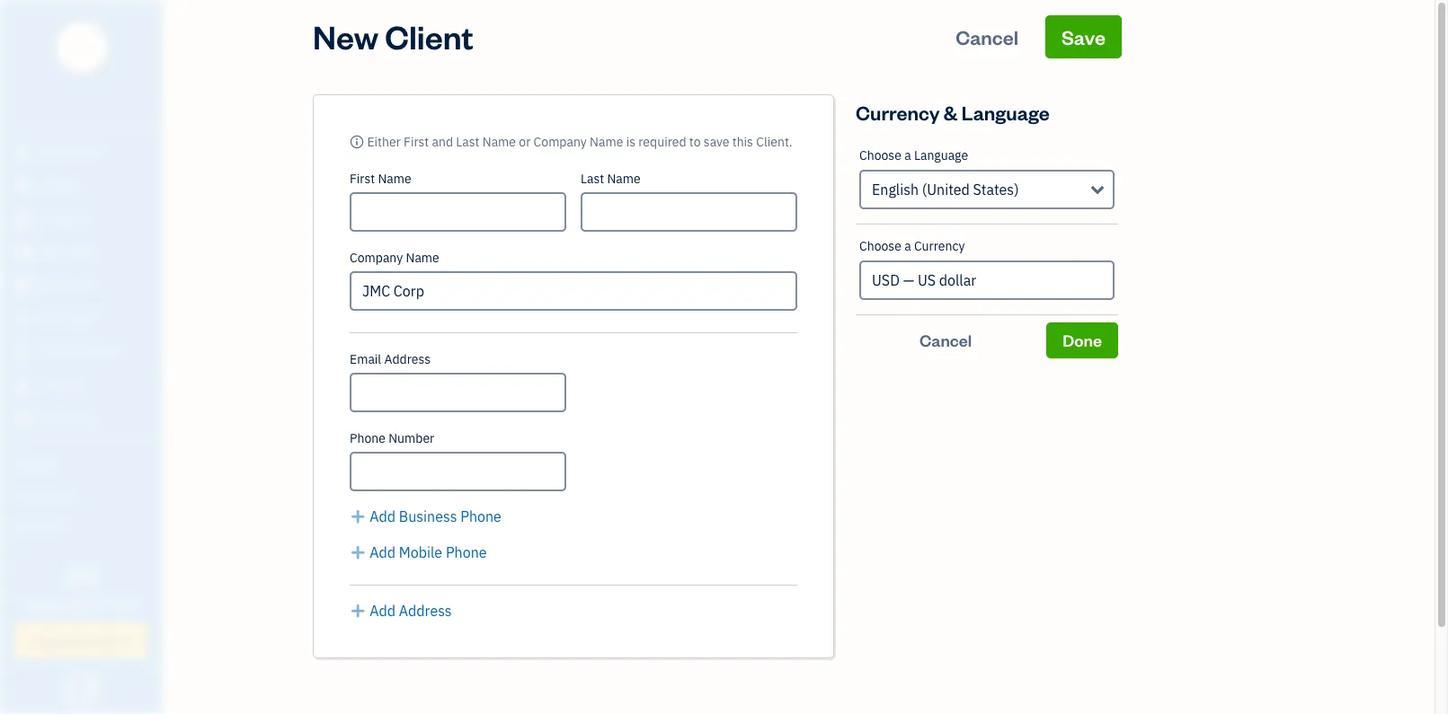 Task type: describe. For each thing, give the bounding box(es) containing it.
in
[[90, 596, 104, 614]]

primary image
[[350, 134, 364, 150]]

cancel for the top cancel "button"
[[956, 24, 1019, 49]]

email
[[350, 351, 381, 368]]

choose a language element
[[856, 134, 1118, 225]]

new client
[[313, 15, 473, 58]]

choose a language
[[859, 147, 968, 164]]

Phone Number text field
[[350, 452, 566, 492]]

add business phone
[[370, 508, 501, 526]]

Last Name text field
[[581, 192, 797, 232]]

phone number
[[350, 431, 434, 447]]

days
[[25, 596, 57, 614]]

language for currency & language
[[961, 100, 1050, 125]]

business
[[399, 508, 457, 526]]

Email Address text field
[[350, 373, 566, 413]]

cancel for bottom cancel "button"
[[919, 330, 972, 351]]

address for add address
[[399, 602, 452, 620]]

phone for add business phone
[[460, 508, 501, 526]]

a for language
[[904, 147, 911, 164]]

left
[[61, 596, 86, 614]]

name for first name
[[378, 171, 411, 187]]

email address
[[350, 351, 431, 368]]

required
[[638, 134, 686, 150]]

a for currency
[[904, 238, 911, 254]]

First Name text field
[[350, 192, 566, 232]]

choose a currency element
[[856, 225, 1118, 315]]

Company Name text field
[[350, 271, 797, 311]]

and
[[432, 134, 453, 150]]

company name
[[350, 250, 439, 266]]

name for company name
[[406, 250, 439, 266]]

mobile
[[399, 544, 442, 562]]

plus image for add address
[[350, 600, 366, 622]]

choose a currency
[[859, 238, 965, 254]]

plus image for add business phone
[[350, 506, 366, 528]]

client.
[[756, 134, 792, 150]]

name left is
[[590, 134, 623, 150]]

Language field
[[859, 170, 1115, 209]]

choose for choose a currency
[[859, 238, 901, 254]]

30
[[64, 557, 98, 595]]

upgrade
[[31, 630, 95, 651]]

save button
[[1045, 15, 1122, 58]]

first name
[[350, 171, 411, 187]]

last name
[[581, 171, 641, 187]]

name for last name
[[607, 171, 641, 187]]

Currency text field
[[861, 262, 1113, 298]]



Task type: locate. For each thing, give the bounding box(es) containing it.
3 add from the top
[[370, 602, 396, 620]]

trial
[[107, 596, 136, 614]]

language up english (united states)
[[914, 147, 968, 164]]

0 vertical spatial choose
[[859, 147, 901, 164]]

2 vertical spatial phone
[[446, 544, 487, 562]]

currency down english (united states)
[[914, 238, 965, 254]]

upgrade now button
[[14, 623, 147, 659]]

add down the add mobile phone button
[[370, 602, 396, 620]]

currency up choose a language
[[856, 100, 940, 125]]

name down the either
[[378, 171, 411, 187]]

either
[[367, 134, 401, 150]]

first down primary icon
[[350, 171, 375, 187]]

0 vertical spatial last
[[456, 134, 479, 150]]

this
[[732, 134, 753, 150]]

0 horizontal spatial first
[[350, 171, 375, 187]]

plus image left add address
[[350, 600, 366, 622]]

currency & language
[[856, 100, 1050, 125]]

company
[[534, 134, 587, 150], [350, 250, 403, 266]]

client
[[385, 15, 473, 58]]

add for add mobile phone
[[370, 544, 396, 562]]

add mobile phone
[[370, 544, 487, 562]]

2 add from the top
[[370, 544, 396, 562]]

1 vertical spatial language
[[914, 147, 968, 164]]

plus image
[[350, 542, 366, 564]]

language
[[961, 100, 1050, 125], [914, 147, 968, 164]]

2 choose from the top
[[859, 238, 901, 254]]

last right and on the left of page
[[456, 134, 479, 150]]

2 a from the top
[[904, 238, 911, 254]]

1 vertical spatial add
[[370, 544, 396, 562]]

0 vertical spatial currency
[[856, 100, 940, 125]]

0 vertical spatial cancel
[[956, 24, 1019, 49]]

1 vertical spatial first
[[350, 171, 375, 187]]

either first and last name or company name is required to save this client.
[[367, 134, 792, 150]]

address down add mobile phone
[[399, 602, 452, 620]]

1 vertical spatial address
[[399, 602, 452, 620]]

first left and on the left of page
[[404, 134, 429, 150]]

or
[[519, 134, 531, 150]]

0 horizontal spatial last
[[456, 134, 479, 150]]

0 vertical spatial plus image
[[350, 506, 366, 528]]

1 vertical spatial last
[[581, 171, 604, 187]]

0 vertical spatial phone
[[350, 431, 386, 447]]

1 vertical spatial a
[[904, 238, 911, 254]]

language right the &
[[961, 100, 1050, 125]]

1 vertical spatial phone
[[460, 508, 501, 526]]

1 vertical spatial cancel
[[919, 330, 972, 351]]

cancel button up currency & language
[[939, 15, 1035, 58]]

now
[[98, 630, 131, 651]]

1 choose from the top
[[859, 147, 901, 164]]

english (united states)
[[872, 181, 1019, 199]]

address inside button
[[399, 602, 452, 620]]

0 vertical spatial cancel button
[[939, 15, 1035, 58]]

add left business
[[370, 508, 396, 526]]

add address button
[[350, 600, 452, 622]]

choose down english
[[859, 238, 901, 254]]

address for email address
[[384, 351, 431, 368]]

0 horizontal spatial company
[[350, 250, 403, 266]]

name down "first name" text box
[[406, 250, 439, 266]]

address right email
[[384, 351, 431, 368]]

2 vertical spatial add
[[370, 602, 396, 620]]

first
[[404, 134, 429, 150], [350, 171, 375, 187]]

save
[[704, 134, 729, 150]]

1 vertical spatial choose
[[859, 238, 901, 254]]

english
[[872, 181, 919, 199]]

phone for add mobile phone
[[446, 544, 487, 562]]

add address
[[370, 602, 452, 620]]

0 vertical spatial a
[[904, 147, 911, 164]]

done button
[[1046, 323, 1118, 359]]

choose for choose a language
[[859, 147, 901, 164]]

number
[[388, 431, 434, 447]]

phone left number
[[350, 431, 386, 447]]

0 vertical spatial add
[[370, 508, 396, 526]]

to
[[689, 134, 701, 150]]

phone right the mobile
[[446, 544, 487, 562]]

cancel up currency & language
[[956, 24, 1019, 49]]

choose
[[859, 147, 901, 164], [859, 238, 901, 254]]

done
[[1063, 330, 1102, 351]]

main element
[[0, 0, 207, 715]]

add for add business phone
[[370, 508, 396, 526]]

1 vertical spatial company
[[350, 250, 403, 266]]

save
[[1061, 24, 1106, 49]]

&
[[944, 100, 958, 125]]

1 vertical spatial currency
[[914, 238, 965, 254]]

is
[[626, 134, 635, 150]]

company right or
[[534, 134, 587, 150]]

(united
[[922, 181, 970, 199]]

a down english
[[904, 238, 911, 254]]

0 vertical spatial address
[[384, 351, 431, 368]]

choose up english
[[859, 147, 901, 164]]

plus image up plus icon
[[350, 506, 366, 528]]

0 vertical spatial first
[[404, 134, 429, 150]]

cancel button down currency text box
[[856, 323, 1036, 359]]

cancel button
[[939, 15, 1035, 58], [856, 323, 1036, 359]]

2 plus image from the top
[[350, 600, 366, 622]]

30 days left in trial
[[25, 557, 136, 614]]

a
[[904, 147, 911, 164], [904, 238, 911, 254]]

0 vertical spatial language
[[961, 100, 1050, 125]]

last
[[456, 134, 479, 150], [581, 171, 604, 187]]

add business phone button
[[350, 506, 501, 528]]

1 a from the top
[[904, 147, 911, 164]]

currency
[[856, 100, 940, 125], [914, 238, 965, 254]]

language for choose a language
[[914, 147, 968, 164]]

1 horizontal spatial first
[[404, 134, 429, 150]]

1 horizontal spatial last
[[581, 171, 604, 187]]

add for add address
[[370, 602, 396, 620]]

states)
[[973, 181, 1019, 199]]

last down either first and last name or company name is required to save this client.
[[581, 171, 604, 187]]

0 vertical spatial company
[[534, 134, 587, 150]]

1 horizontal spatial company
[[534, 134, 587, 150]]

add mobile phone button
[[350, 542, 487, 564]]

1 add from the top
[[370, 508, 396, 526]]

new
[[313, 15, 379, 58]]

1 vertical spatial cancel button
[[856, 323, 1036, 359]]

address
[[384, 351, 431, 368], [399, 602, 452, 620]]

name
[[482, 134, 516, 150], [590, 134, 623, 150], [378, 171, 411, 187], [607, 171, 641, 187], [406, 250, 439, 266]]

add right plus icon
[[370, 544, 396, 562]]

a up english
[[904, 147, 911, 164]]

phone
[[350, 431, 386, 447], [460, 508, 501, 526], [446, 544, 487, 562]]

phone down the "phone number" text box
[[460, 508, 501, 526]]

name down is
[[607, 171, 641, 187]]

1 vertical spatial plus image
[[350, 600, 366, 622]]

1 plus image from the top
[[350, 506, 366, 528]]

cancel down currency text box
[[919, 330, 972, 351]]

company down first name at top
[[350, 250, 403, 266]]

plus image
[[350, 506, 366, 528], [350, 600, 366, 622]]

cancel
[[956, 24, 1019, 49], [919, 330, 972, 351]]

upgrade now
[[31, 630, 131, 651]]

add
[[370, 508, 396, 526], [370, 544, 396, 562], [370, 602, 396, 620]]

name left or
[[482, 134, 516, 150]]



Task type: vqa. For each thing, say whether or not it's contained in the screenshot.
TYPE
no



